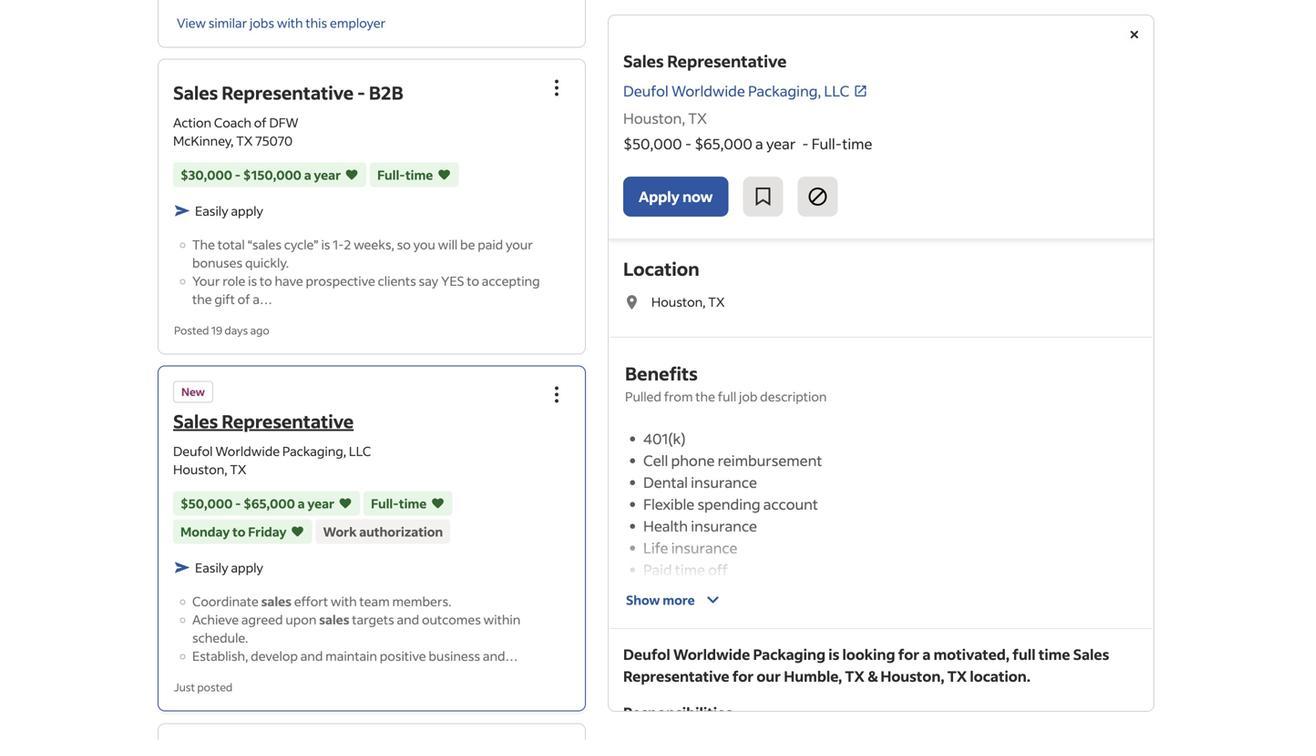 Task type: locate. For each thing, give the bounding box(es) containing it.
1 horizontal spatial with
[[331, 594, 357, 610]]

0 vertical spatial and
[[397, 612, 419, 628]]

1 vertical spatial full-
[[377, 167, 405, 183]]

0 horizontal spatial for
[[732, 667, 754, 686]]

matches your preference image right friday
[[290, 523, 305, 541]]

full- up work authorization
[[371, 496, 399, 512]]

more
[[663, 592, 695, 609]]

1 horizontal spatial llc
[[824, 82, 849, 100]]

a right $150,000
[[304, 167, 311, 183]]

&
[[867, 667, 878, 686]]

of inside the total "sales cycle" is 1-2 weeks, so you will be paid your bonuses quickly. your role is to have prospective clients say yes to accepting the gift of a…
[[238, 291, 250, 307]]

bonuses
[[192, 255, 243, 271]]

time inside deufol worldwide packaging is looking for a motivated, full time sales representative for our humble, tx & houston, tx location.
[[1039, 646, 1070, 664]]

1 vertical spatial sales
[[319, 612, 349, 628]]

maintain
[[325, 648, 377, 665]]

apply up total
[[231, 203, 263, 219]]

representative up responsibilities
[[623, 667, 729, 686]]

0 vertical spatial easily apply
[[195, 203, 263, 219]]

clients
[[378, 273, 416, 289]]

insurance up spending
[[691, 473, 757, 492]]

deufol inside deufol worldwide packaging is looking for a motivated, full time sales representative for our humble, tx & houston, tx location.
[[623, 646, 670, 664]]

looking
[[842, 646, 895, 664]]

the
[[192, 291, 212, 307], [695, 389, 715, 405]]

0 horizontal spatial packaging,
[[282, 443, 346, 460]]

2 easily apply from the top
[[195, 560, 263, 576]]

show more button
[[625, 589, 725, 616]]

1 vertical spatial full
[[1012, 646, 1036, 664]]

achieve
[[192, 612, 239, 628]]

0 vertical spatial llc
[[824, 82, 849, 100]]

2 horizontal spatial is
[[828, 646, 839, 664]]

apply
[[231, 203, 263, 219], [231, 560, 263, 576]]

worldwide down chevron down image
[[673, 646, 750, 664]]

easily apply
[[195, 203, 263, 219], [195, 560, 263, 576]]

packaging, up $50,000 - $65,000 a year - full-time
[[748, 82, 821, 100]]

1 vertical spatial apply
[[231, 560, 263, 576]]

0 vertical spatial full-time
[[377, 167, 433, 183]]

a left the motivated,
[[922, 646, 931, 664]]

easily apply up total
[[195, 203, 263, 219]]

the down the your
[[192, 291, 212, 307]]

$30,000
[[180, 167, 232, 183]]

1 horizontal spatial the
[[695, 389, 715, 405]]

sales down coordinate sales effort with team members.
[[319, 612, 349, 628]]

1 vertical spatial the
[[695, 389, 715, 405]]

1 vertical spatial sales representative
[[173, 410, 354, 433]]

1 vertical spatial houston, tx
[[651, 294, 725, 310]]

year right $150,000
[[314, 167, 341, 183]]

2 vertical spatial deufol
[[623, 646, 670, 664]]

deufol down new
[[173, 443, 213, 460]]

with for this
[[277, 14, 303, 31]]

0 horizontal spatial $65,000
[[243, 496, 295, 512]]

full-time up so
[[377, 167, 433, 183]]

worldwide inside deufol worldwide packaging, llc link
[[671, 82, 745, 100]]

be
[[460, 236, 475, 253]]

the inside the total "sales cycle" is 1-2 weeks, so you will be paid your bonuses quickly. your role is to have prospective clients say yes to accepting the gift of a…
[[192, 291, 212, 307]]

is
[[321, 236, 330, 253], [248, 273, 257, 289], [828, 646, 839, 664]]

$150,000
[[243, 167, 302, 183]]

year up work
[[307, 496, 334, 512]]

llc for deufol worldwide packaging, llc houston, tx
[[349, 443, 371, 460]]

apply
[[639, 187, 680, 206]]

full- for the total "sales cycle" is 1-2 weeks, so you will be paid your bonuses quickly.
[[377, 167, 405, 183]]

representative
[[667, 51, 787, 72], [222, 81, 354, 104], [222, 410, 354, 433], [623, 667, 729, 686]]

of left a…
[[238, 291, 250, 307]]

sales representative
[[623, 51, 787, 72], [173, 410, 354, 433]]

a down the deufol worldwide packaging, llc houston, tx at bottom left
[[298, 496, 305, 512]]

1 horizontal spatial and
[[397, 612, 419, 628]]

apply now
[[639, 187, 713, 206]]

0 horizontal spatial sales
[[261, 594, 292, 610]]

0 horizontal spatial sales representative
[[173, 410, 354, 433]]

matches your preference image up 2
[[345, 166, 359, 184]]

1 easily apply from the top
[[195, 203, 263, 219]]

benefits pulled from the full job description
[[625, 362, 827, 405]]

1 horizontal spatial sales
[[319, 612, 349, 628]]

off
[[708, 561, 728, 579]]

view
[[177, 14, 206, 31]]

matches your preference image
[[345, 166, 359, 184], [437, 166, 451, 184], [338, 495, 353, 513], [430, 495, 445, 513], [290, 523, 305, 541]]

positive
[[380, 648, 426, 665]]

just posted
[[174, 681, 233, 695]]

0 vertical spatial deufol
[[623, 82, 669, 100]]

tx down coach
[[236, 132, 253, 149]]

1 horizontal spatial $65,000
[[694, 134, 752, 153]]

representative inside deufol worldwide packaging is looking for a motivated, full time sales representative for our humble, tx & houston, tx location.
[[623, 667, 729, 686]]

1-
[[333, 236, 344, 253]]

packaging, down sales representative button on the left of page
[[282, 443, 346, 460]]

houston, inside deufol worldwide packaging is looking for a motivated, full time sales representative for our humble, tx & houston, tx location.
[[880, 667, 944, 686]]

deufol worldwide packaging is looking for a motivated, full time sales representative for our humble, tx & houston, tx location.
[[623, 646, 1109, 686]]

2 vertical spatial year
[[307, 496, 334, 512]]

full inside the benefits pulled from the full job description
[[718, 389, 736, 405]]

2 apply from the top
[[231, 560, 263, 576]]

coordinate
[[192, 594, 259, 610]]

insurance down spending
[[691, 517, 757, 536]]

develop
[[251, 648, 298, 665]]

"sales
[[247, 236, 282, 253]]

a
[[755, 134, 763, 153], [304, 167, 311, 183], [298, 496, 305, 512], [922, 646, 931, 664]]

0 horizontal spatial and
[[300, 648, 323, 665]]

0 vertical spatial with
[[277, 14, 303, 31]]

pulled
[[625, 389, 661, 405]]

0 vertical spatial apply
[[231, 203, 263, 219]]

deufol right job actions for sales representative - b2b is collapsed "image"
[[623, 82, 669, 100]]

0 horizontal spatial llc
[[349, 443, 371, 460]]

deufol down show
[[623, 646, 670, 664]]

say
[[419, 273, 438, 289]]

0 horizontal spatial with
[[277, 14, 303, 31]]

1 apply from the top
[[231, 203, 263, 219]]

the right from
[[695, 389, 715, 405]]

2 vertical spatial full-
[[371, 496, 399, 512]]

1 horizontal spatial sales representative
[[623, 51, 787, 72]]

with left this
[[277, 14, 303, 31]]

worldwide down sales representative button on the left of page
[[215, 443, 280, 460]]

insurance
[[691, 473, 757, 492], [691, 517, 757, 536], [671, 539, 738, 558]]

easily up 'coordinate'
[[195, 560, 228, 576]]

full-
[[812, 134, 842, 153], [377, 167, 405, 183], [371, 496, 399, 512]]

0 vertical spatial is
[[321, 236, 330, 253]]

1 vertical spatial year
[[314, 167, 341, 183]]

new
[[181, 385, 205, 399]]

$50,000 up apply
[[623, 134, 682, 153]]

0 vertical spatial insurance
[[691, 473, 757, 492]]

llc
[[824, 82, 849, 100], [349, 443, 371, 460]]

and right develop
[[300, 648, 323, 665]]

0 vertical spatial $50,000
[[623, 134, 682, 153]]

1 vertical spatial of
[[238, 291, 250, 307]]

0 vertical spatial full
[[718, 389, 736, 405]]

2 vertical spatial worldwide
[[673, 646, 750, 664]]

full up location.
[[1012, 646, 1036, 664]]

$65,000 for $50,000 - $65,000 a year - full-time
[[694, 134, 752, 153]]

1 vertical spatial is
[[248, 273, 257, 289]]

worldwide inside the deufol worldwide packaging, llc houston, tx
[[215, 443, 280, 460]]

the total "sales cycle" is 1-2 weeks, so you will be paid your bonuses quickly. your role is to have prospective clients say yes to accepting the gift of a…
[[192, 236, 540, 307]]

of inside action coach of dfw mckinney, tx 75070
[[254, 114, 267, 131]]

0 horizontal spatial of
[[238, 291, 250, 307]]

full- up so
[[377, 167, 405, 183]]

1 vertical spatial and
[[300, 648, 323, 665]]

with
[[277, 14, 303, 31], [331, 594, 357, 610]]

easily apply up 'coordinate'
[[195, 560, 263, 576]]

description
[[760, 389, 827, 405]]

to left friday
[[232, 524, 246, 540]]

schedule.
[[192, 630, 248, 647]]

1 vertical spatial deufol
[[173, 443, 213, 460]]

team
[[359, 594, 390, 610]]

0 vertical spatial easily
[[195, 203, 228, 219]]

apply down monday to friday in the left of the page
[[231, 560, 263, 576]]

1 vertical spatial for
[[732, 667, 754, 686]]

matches your preference image up work
[[338, 495, 353, 513]]

of
[[254, 114, 267, 131], [238, 291, 250, 307]]

and down members.
[[397, 612, 419, 628]]

the inside the benefits pulled from the full job description
[[695, 389, 715, 405]]

0 horizontal spatial to
[[232, 524, 246, 540]]

houston, up monday
[[173, 462, 227, 478]]

worldwide up $50,000 - $65,000 a year - full-time
[[671, 82, 745, 100]]

is left 1-
[[321, 236, 330, 253]]

$50,000 up monday
[[180, 496, 233, 512]]

to right 'yes'
[[467, 273, 479, 289]]

and
[[397, 612, 419, 628], [300, 648, 323, 665]]

a for $50,000 - $65,000 a year - full-time
[[755, 134, 763, 153]]

1 easily from the top
[[195, 203, 228, 219]]

representative up the deufol worldwide packaging, llc houston, tx at bottom left
[[222, 410, 354, 433]]

houston, right &
[[880, 667, 944, 686]]

1 horizontal spatial $50,000
[[623, 134, 682, 153]]

weeks,
[[354, 236, 394, 253]]

0 horizontal spatial $50,000
[[180, 496, 233, 512]]

agreed
[[241, 612, 283, 628]]

jobs
[[250, 14, 274, 31]]

- for $50,000 - $65,000 a year - full-time
[[685, 134, 692, 153]]

full-time up authorization
[[371, 496, 427, 512]]

a up save this job image
[[755, 134, 763, 153]]

0 horizontal spatial the
[[192, 291, 212, 307]]

houston, up apply
[[623, 109, 685, 128]]

deufol worldwide packaging, llc
[[623, 82, 849, 100]]

responsibilities
[[623, 704, 733, 723]]

matches your preference image for $150,000
[[345, 166, 359, 184]]

0 vertical spatial worldwide
[[671, 82, 745, 100]]

a for $30,000 - $150,000 a year
[[304, 167, 311, 183]]

1 vertical spatial worldwide
[[215, 443, 280, 460]]

is right role
[[248, 273, 257, 289]]

sales representative up the deufol worldwide packaging, llc houston, tx at bottom left
[[173, 410, 354, 433]]

1 horizontal spatial full
[[1012, 646, 1036, 664]]

$65,000 up friday
[[243, 496, 295, 512]]

1 vertical spatial packaging,
[[282, 443, 346, 460]]

1 vertical spatial full-time
[[371, 496, 427, 512]]

matches your preference image for friday
[[290, 523, 305, 541]]

- left b2b
[[357, 81, 365, 104]]

0 vertical spatial of
[[254, 114, 267, 131]]

for left our
[[732, 667, 754, 686]]

packaging, inside the deufol worldwide packaging, llc houston, tx
[[282, 443, 346, 460]]

account
[[763, 495, 818, 514]]

show
[[626, 592, 660, 609]]

worldwide
[[671, 82, 745, 100], [215, 443, 280, 460], [673, 646, 750, 664]]

0 vertical spatial the
[[192, 291, 212, 307]]

- for $30,000 - $150,000 a year
[[235, 167, 241, 183]]

1 vertical spatial easily apply
[[195, 560, 263, 576]]

llc inside the deufol worldwide packaging, llc houston, tx
[[349, 443, 371, 460]]

for right the looking
[[898, 646, 920, 664]]

prospective
[[306, 273, 375, 289]]

0 vertical spatial $65,000
[[694, 134, 752, 153]]

1 vertical spatial $50,000
[[180, 496, 233, 512]]

houston, tx
[[623, 109, 707, 128], [651, 294, 725, 310]]

posted 19 days ago
[[174, 323, 269, 337]]

easily for the total "sales cycle" is 1-2 weeks, so you will be paid your bonuses quickly.
[[195, 203, 228, 219]]

houston,
[[623, 109, 685, 128], [651, 294, 706, 310], [173, 462, 227, 478], [880, 667, 944, 686]]

tx up $50,000 - $65,000 a year
[[230, 462, 246, 478]]

1 vertical spatial llc
[[349, 443, 371, 460]]

life
[[643, 539, 668, 558]]

b2b
[[369, 81, 403, 104]]

- up now
[[685, 134, 692, 153]]

easily up the
[[195, 203, 228, 219]]

tx down the motivated,
[[947, 667, 967, 686]]

to
[[260, 273, 272, 289], [467, 273, 479, 289], [232, 524, 246, 540]]

1 vertical spatial with
[[331, 594, 357, 610]]

time inside 401(k) cell phone reimbursement dental insurance flexible spending account health insurance life insurance paid time off
[[675, 561, 705, 579]]

full- up not interested image
[[812, 134, 842, 153]]

tx
[[688, 109, 707, 128], [236, 132, 253, 149], [708, 294, 725, 310], [230, 462, 246, 478], [845, 667, 865, 686], [947, 667, 967, 686]]

a inside deufol worldwide packaging is looking for a motivated, full time sales representative for our humble, tx & houston, tx location.
[[922, 646, 931, 664]]

1 horizontal spatial packaging,
[[748, 82, 821, 100]]

$50,000 - $65,000 a year
[[180, 496, 334, 512]]

health
[[643, 517, 688, 536]]

of up 75070 on the top left
[[254, 114, 267, 131]]

packaging
[[753, 646, 826, 664]]

not interested image
[[807, 186, 829, 208]]

2 easily from the top
[[195, 560, 228, 576]]

2 vertical spatial insurance
[[671, 539, 738, 558]]

year for coordinate
[[307, 496, 334, 512]]

houston, tx down deufol worldwide packaging, llc
[[623, 109, 707, 128]]

is up humble,
[[828, 646, 839, 664]]

friday
[[248, 524, 287, 540]]

0 horizontal spatial full
[[718, 389, 736, 405]]

0 vertical spatial packaging,
[[748, 82, 821, 100]]

full
[[718, 389, 736, 405], [1012, 646, 1036, 664]]

worldwide inside deufol worldwide packaging is looking for a motivated, full time sales representative for our humble, tx & houston, tx location.
[[673, 646, 750, 664]]

1 vertical spatial $65,000
[[243, 496, 295, 512]]

- right $30,000
[[235, 167, 241, 183]]

representative up deufol worldwide packaging, llc
[[667, 51, 787, 72]]

phone
[[671, 451, 715, 470]]

0 vertical spatial full-
[[812, 134, 842, 153]]

deufol for deufol worldwide packaging is looking for a motivated, full time sales representative for our humble, tx & houston, tx location.
[[623, 646, 670, 664]]

- up monday to friday in the left of the page
[[235, 496, 241, 512]]

year up save this job image
[[766, 134, 796, 153]]

job actions for sales representative is collapsed image
[[546, 384, 568, 406]]

full left the 'job'
[[718, 389, 736, 405]]

apply for $150,000
[[231, 203, 263, 219]]

0 vertical spatial houston, tx
[[623, 109, 707, 128]]

cycle"
[[284, 236, 319, 253]]

2 vertical spatial is
[[828, 646, 839, 664]]

0 vertical spatial sales
[[261, 594, 292, 610]]

sales
[[623, 51, 664, 72], [173, 81, 218, 104], [173, 410, 218, 433], [1073, 646, 1109, 664]]

deufol inside the deufol worldwide packaging, llc houston, tx
[[173, 443, 213, 460]]

insurance up off
[[671, 539, 738, 558]]

sales representative up deufol worldwide packaging, llc
[[623, 51, 787, 72]]

1 horizontal spatial is
[[321, 236, 330, 253]]

sales up the achieve agreed upon sales
[[261, 594, 292, 610]]

to down quickly.
[[260, 273, 272, 289]]

location
[[623, 257, 700, 281]]

1 vertical spatial easily
[[195, 560, 228, 576]]

1 horizontal spatial of
[[254, 114, 267, 131]]

houston, tx down location
[[651, 294, 725, 310]]

$65,000 down deufol worldwide packaging, llc
[[694, 134, 752, 153]]

now
[[682, 187, 713, 206]]

with up targets and outcomes within schedule.
[[331, 594, 357, 610]]

ago
[[250, 323, 269, 337]]

0 vertical spatial for
[[898, 646, 920, 664]]



Task type: describe. For each thing, give the bounding box(es) containing it.
monday
[[180, 524, 230, 540]]

houston, tx for location
[[651, 294, 725, 310]]

gift
[[215, 291, 235, 307]]

just
[[174, 681, 195, 695]]

motivated,
[[934, 646, 1010, 664]]

401(k) cell phone reimbursement dental insurance flexible spending account health insurance life insurance paid time off
[[643, 430, 822, 579]]

authorization
[[359, 524, 443, 540]]

job actions for sales representative - b2b is collapsed image
[[546, 77, 568, 99]]

establish,
[[192, 648, 248, 665]]

flexible
[[643, 495, 695, 514]]

quickly.
[[245, 255, 289, 271]]

easily apply for the total "sales cycle" is 1-2 weeks, so you will be paid your bonuses quickly.
[[195, 203, 263, 219]]

and…
[[483, 648, 518, 665]]

0 horizontal spatial is
[[248, 273, 257, 289]]

full inside deufol worldwide packaging is looking for a motivated, full time sales representative for our humble, tx & houston, tx location.
[[1012, 646, 1036, 664]]

work authorization
[[323, 524, 443, 540]]

401(k)
[[643, 430, 686, 448]]

employer
[[330, 14, 386, 31]]

worldwide for deufol worldwide packaging, llc
[[671, 82, 745, 100]]

$50,000 - $65,000 a year - full-time
[[623, 134, 872, 153]]

from
[[664, 389, 693, 405]]

$65,000 for $50,000 - $65,000 a year
[[243, 496, 295, 512]]

a…
[[253, 291, 272, 307]]

easily for coordinate
[[195, 560, 228, 576]]

role
[[223, 273, 245, 289]]

matches your preference image up authorization
[[430, 495, 445, 513]]

view similar jobs with this employer
[[177, 14, 386, 31]]

full-time for $50,000 - $65,000 a year
[[371, 496, 427, 512]]

1 vertical spatial insurance
[[691, 517, 757, 536]]

coach
[[214, 114, 251, 131]]

- for $50,000 - $65,000 a year
[[235, 496, 241, 512]]

tx inside action coach of dfw mckinney, tx 75070
[[236, 132, 253, 149]]

0 vertical spatial sales representative
[[623, 51, 787, 72]]

2
[[344, 236, 351, 253]]

your
[[192, 273, 220, 289]]

coordinate sales effort with team members.
[[192, 594, 451, 610]]

75070
[[255, 132, 293, 149]]

targets and outcomes within schedule.
[[192, 612, 521, 647]]

achieve agreed upon sales
[[192, 612, 349, 628]]

save this job image
[[752, 186, 774, 208]]

worldwide for deufol worldwide packaging, llc houston, tx
[[215, 443, 280, 460]]

packaging, for deufol worldwide packaging, llc
[[748, 82, 821, 100]]

packaging, for deufol worldwide packaging, llc houston, tx
[[282, 443, 346, 460]]

deufol for deufol worldwide packaging, llc houston, tx
[[173, 443, 213, 460]]

apply now button
[[623, 177, 728, 217]]

posted
[[174, 323, 209, 337]]

and inside targets and outcomes within schedule.
[[397, 612, 419, 628]]

days
[[225, 323, 248, 337]]

2 horizontal spatial to
[[467, 273, 479, 289]]

full-time for $30,000 - $150,000 a year
[[377, 167, 433, 183]]

spending
[[697, 495, 760, 514]]

sales representative - b2b button
[[173, 81, 403, 104]]

deufol for deufol worldwide packaging, llc
[[623, 82, 669, 100]]

reimbursement
[[718, 451, 822, 470]]

tx left &
[[845, 667, 865, 686]]

with for team
[[331, 594, 357, 610]]

full- for coordinate
[[371, 496, 399, 512]]

your
[[506, 236, 533, 253]]

tx up the benefits pulled from the full job description
[[708, 294, 725, 310]]

close job details image
[[1123, 24, 1145, 46]]

the
[[192, 236, 215, 253]]

upon
[[286, 612, 317, 628]]

monday to friday
[[180, 524, 287, 540]]

work
[[323, 524, 357, 540]]

this
[[306, 14, 327, 31]]

members.
[[392, 594, 451, 610]]

sales representative button
[[173, 410, 354, 433]]

llc for deufol worldwide packaging, llc
[[824, 82, 849, 100]]

targets
[[352, 612, 394, 628]]

similar
[[208, 14, 247, 31]]

houston, down location
[[651, 294, 706, 310]]

establish, develop and maintain positive business and…
[[192, 648, 518, 665]]

worldwide for deufol worldwide packaging is looking for a motivated, full time sales representative for our humble, tx & houston, tx location.
[[673, 646, 750, 664]]

show more
[[626, 592, 695, 609]]

a for $50,000 - $65,000 a year
[[298, 496, 305, 512]]

so
[[397, 236, 411, 253]]

matches your preference image up will
[[437, 166, 451, 184]]

$50,000 for $50,000 - $65,000 a year
[[180, 496, 233, 512]]

paid
[[643, 561, 672, 579]]

you
[[413, 236, 435, 253]]

1 horizontal spatial for
[[898, 646, 920, 664]]

yes
[[441, 273, 464, 289]]

year for the total "sales cycle" is 1-2 weeks, so you will be paid your bonuses quickly.
[[314, 167, 341, 183]]

have
[[275, 273, 303, 289]]

within
[[484, 612, 521, 628]]

easily apply for coordinate
[[195, 560, 263, 576]]

sales inside deufol worldwide packaging is looking for a motivated, full time sales representative for our humble, tx & houston, tx location.
[[1073, 646, 1109, 664]]

sales representative - b2b
[[173, 81, 403, 104]]

location.
[[970, 667, 1030, 686]]

tx inside the deufol worldwide packaging, llc houston, tx
[[230, 462, 246, 478]]

action coach of dfw mckinney, tx 75070
[[173, 114, 298, 149]]

benefits
[[625, 362, 698, 385]]

tx down deufol worldwide packaging, llc
[[688, 109, 707, 128]]

0 vertical spatial year
[[766, 134, 796, 153]]

job
[[739, 389, 758, 405]]

view similar jobs with this employer link
[[177, 14, 386, 31]]

- up not interested image
[[802, 134, 809, 153]]

cell
[[643, 451, 668, 470]]

houston, inside the deufol worldwide packaging, llc houston, tx
[[173, 462, 227, 478]]

$30,000 - $150,000 a year
[[180, 167, 341, 183]]

accepting
[[482, 273, 540, 289]]

1 horizontal spatial to
[[260, 273, 272, 289]]

$50,000 for $50,000 - $65,000 a year - full-time
[[623, 134, 682, 153]]

paid
[[478, 236, 503, 253]]

mckinney,
[[173, 132, 234, 149]]

matches your preference image for $65,000
[[338, 495, 353, 513]]

chevron down image
[[702, 590, 724, 611]]

humble,
[[784, 667, 842, 686]]

deufol worldwide packaging, llc houston, tx
[[173, 443, 371, 478]]

deufol worldwide packaging, llc link
[[623, 80, 868, 102]]

posted
[[197, 681, 233, 695]]

action
[[173, 114, 211, 131]]

is inside deufol worldwide packaging is looking for a motivated, full time sales representative for our humble, tx & houston, tx location.
[[828, 646, 839, 664]]

houston, tx for sales representative
[[623, 109, 707, 128]]

apply for $65,000
[[231, 560, 263, 576]]

representative up dfw
[[222, 81, 354, 104]]



Task type: vqa. For each thing, say whether or not it's contained in the screenshot.
CLASSROOM AIDE to the top
no



